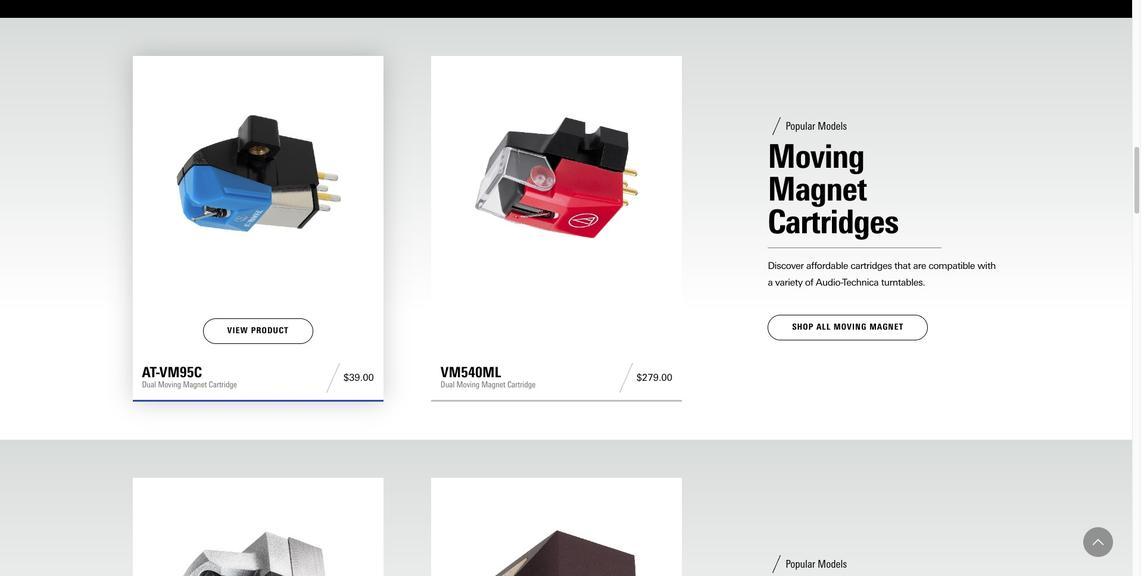 Task type: vqa. For each thing, say whether or not it's contained in the screenshot.
Social
no



Task type: describe. For each thing, give the bounding box(es) containing it.
1 popular models from the top
[[786, 120, 847, 133]]

moving inside shop all moving magnet button
[[834, 322, 867, 332]]

magnet inside button
[[869, 322, 904, 332]]

moving magnet cartridges
[[768, 136, 898, 242]]

arrow up image
[[1093, 537, 1104, 548]]

at-
[[142, 364, 160, 381]]

cartridge inside vm540ml dual moving magnet cartridge
[[507, 380, 536, 390]]

turntables.
[[881, 277, 925, 288]]

moving inside moving magnet cartridges
[[768, 136, 864, 176]]

magnet inside moving magnet cartridges
[[768, 169, 867, 209]]

compatible
[[928, 260, 975, 272]]

cartridges
[[768, 202, 898, 242]]

all
[[816, 322, 831, 332]]

product
[[251, 326, 289, 336]]

divider line image for at-vm95c
[[323, 363, 343, 393]]

at-vm95c dual moving magnet cartridge
[[142, 364, 237, 390]]

vm540ml image
[[441, 65, 672, 297]]

at art1000 image
[[142, 488, 374, 576]]

vm540ml dual moving magnet cartridge
[[441, 364, 536, 390]]

technica
[[843, 277, 879, 288]]

cartridges
[[850, 260, 892, 272]]

view
[[227, 326, 248, 336]]

1 models from the top
[[818, 120, 847, 133]]

view product
[[227, 326, 289, 336]]

dual inside vm540ml dual moving magnet cartridge
[[441, 380, 455, 390]]

magnet inside vm540ml dual moving magnet cartridge
[[481, 380, 505, 390]]

discover affordable cartridges that are compatible with a variety of audio-technica turntables.
[[768, 260, 996, 288]]

moving inside at-vm95c dual moving magnet cartridge
[[158, 380, 181, 390]]

audio-
[[816, 277, 843, 288]]

shop all moving magnet link
[[768, 315, 928, 340]]



Task type: locate. For each thing, give the bounding box(es) containing it.
vm540ml
[[441, 364, 501, 381]]

vm95c
[[160, 364, 202, 381]]

view product link
[[203, 319, 313, 344]]

0 vertical spatial popular models
[[786, 120, 847, 133]]

popular models
[[786, 120, 847, 133], [786, 558, 847, 571]]

discover
[[768, 260, 804, 272]]

variety
[[775, 277, 803, 288]]

0 vertical spatial popular
[[786, 120, 815, 133]]

1 popular from the top
[[786, 120, 815, 133]]

cartridge right vm95c
[[209, 380, 237, 390]]

moving inside vm540ml dual moving magnet cartridge
[[456, 380, 480, 390]]

moving
[[768, 136, 864, 176], [834, 322, 867, 332], [158, 380, 181, 390], [456, 380, 480, 390]]

0 horizontal spatial divider line image
[[323, 363, 343, 393]]

shop all moving magnet button
[[768, 315, 928, 340]]

popular
[[786, 120, 815, 133], [786, 558, 815, 571]]

that
[[894, 260, 911, 272]]

with
[[977, 260, 996, 272]]

1 vertical spatial popular models
[[786, 558, 847, 571]]

dual
[[142, 380, 156, 390], [441, 380, 455, 390]]

magnet inside at-vm95c dual moving magnet cartridge
[[183, 380, 207, 390]]

1 horizontal spatial dual
[[441, 380, 455, 390]]

2 divider line image from the left
[[616, 363, 637, 393]]

1 cartridge from the left
[[209, 380, 237, 390]]

1 divider line image from the left
[[323, 363, 343, 393]]

shop
[[792, 322, 814, 332]]

a
[[768, 277, 773, 288]]

magnet
[[768, 169, 867, 209], [869, 322, 904, 332], [183, 380, 207, 390], [481, 380, 505, 390]]

$39.00
[[343, 372, 374, 384]]

1 vertical spatial popular
[[786, 558, 815, 571]]

1 horizontal spatial cartridge
[[507, 380, 536, 390]]

2 dual from the left
[[441, 380, 455, 390]]

0 horizontal spatial cartridge
[[209, 380, 237, 390]]

1 horizontal spatial divider line image
[[616, 363, 637, 393]]

cartridge inside at-vm95c dual moving magnet cartridge
[[209, 380, 237, 390]]

cartridge right vm540ml
[[507, 380, 536, 390]]

dual inside at-vm95c dual moving magnet cartridge
[[142, 380, 156, 390]]

models
[[818, 120, 847, 133], [818, 558, 847, 571]]

0 horizontal spatial dual
[[142, 380, 156, 390]]

of
[[805, 277, 813, 288]]

$279.00
[[637, 372, 672, 384]]

at vm95c image
[[142, 65, 374, 297]]

are
[[913, 260, 926, 272]]

2 popular models from the top
[[786, 558, 847, 571]]

2 cartridge from the left
[[507, 380, 536, 390]]

divider line image for vm540ml
[[616, 363, 637, 393]]

2 popular from the top
[[786, 558, 815, 571]]

at oc9xsh image
[[441, 488, 672, 576]]

2 models from the top
[[818, 558, 847, 571]]

shop all moving magnet
[[792, 322, 904, 332]]

affordable
[[806, 260, 848, 272]]

1 vertical spatial models
[[818, 558, 847, 571]]

cartridge
[[209, 380, 237, 390], [507, 380, 536, 390]]

1 dual from the left
[[142, 380, 156, 390]]

0 vertical spatial models
[[818, 120, 847, 133]]

divider line image
[[323, 363, 343, 393], [616, 363, 637, 393]]



